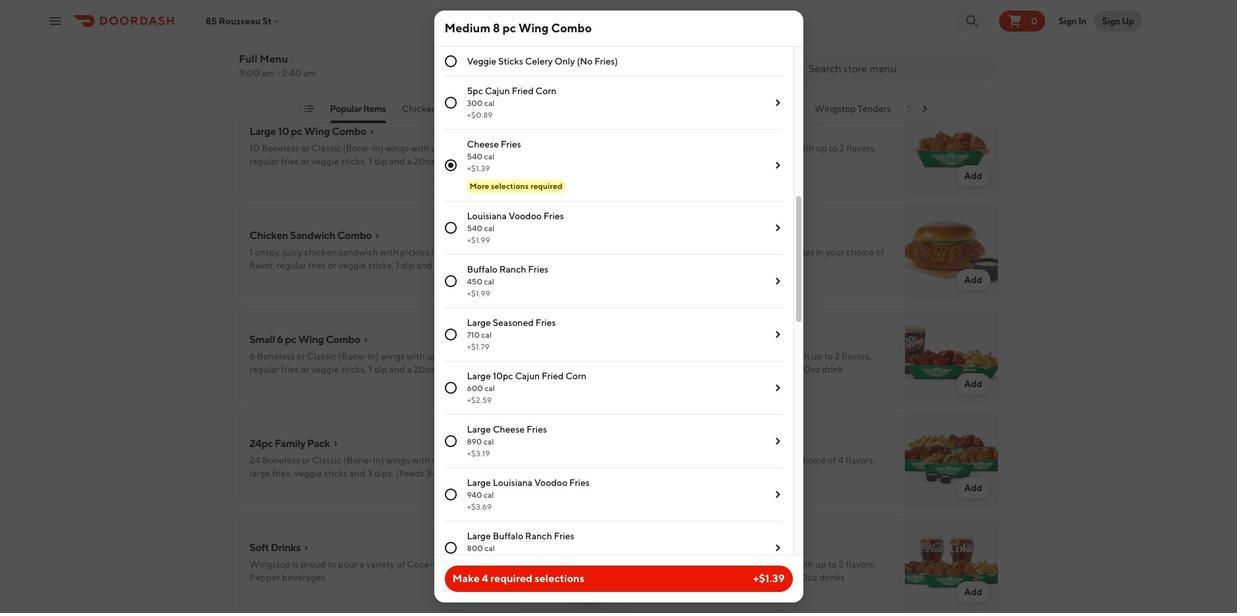 Task type: describe. For each thing, give the bounding box(es) containing it.
1 inside 6 boneless or classic (bone-in) wings with up to 2 flavors, regular fries or veggie sticks, 1 dip and a 20oz drink
[[369, 365, 372, 375]]

wing for 10
[[304, 125, 330, 138]]

10 for 10 wings
[[634, 125, 646, 138]]

8 inside 8 boneless or classic (bone-in) wings with up to 2 flavors, regular fries or veggie sticks, 1 dip and a 20oz drink
[[634, 351, 640, 362]]

24pc family pack
[[250, 438, 330, 450]]

veggie for 6
[[311, 365, 339, 375]]

piece
[[775, 103, 799, 114]]

combo up 1 crispy, juicy chicken sandwich with pickles in your choice of flavor, regular fries or veggie sticks, 1 dip and a 20oz drink
[[337, 229, 372, 242]]

4 inside medium 8 pc wing combo dialog
[[482, 573, 488, 585]]

and inside 15 boneless or classic (bone-in) wings with up to 2 flavors, large fries or veggie sticks, 2 dips and 2 20oz drinks
[[771, 573, 787, 583]]

crispy, for flavor
[[640, 247, 666, 258]]

with inside 8 boneless or classic (bone-in) wings with up to 2 flavors, regular fries or veggie sticks, 1 dip and a 20oz drink
[[792, 351, 810, 362]]

dips. inside the 24 boneless or classic (bone-in) wings with up to 3 flavors, large fries, veggie sticks and 3 dips. (feeds 3-4)
[[374, 469, 394, 479]]

890
[[467, 437, 482, 447]]

only for celery
[[555, 56, 575, 67]]

1 vertical spatial 3
[[367, 469, 372, 479]]

your inside comes with 20 boneless wings in your choice of 4 flavors, with a large fry and 2 dips. (feeds 2-3)
[[778, 456, 796, 466]]

fry
[[684, 469, 695, 479]]

1 inside 8 boneless or classic (bone-in) wings with up to 2 flavors, regular fries or veggie sticks, 1 dip and a 20oz drink
[[754, 365, 757, 375]]

soft drinks
[[250, 542, 301, 554]]

fries inside large buffalo ranch fries 800 cal
[[554, 531, 574, 542]]

24pc
[[250, 438, 273, 450]]

medium 8 pc wing combo dialog
[[434, 0, 803, 603]]

(bone- inside 8 boneless or classic (bone-in) wings with up to 2 flavors, regular fries or veggie sticks, 1 dip and a 20oz drink
[[723, 351, 752, 362]]

seasoned
[[493, 318, 534, 328]]

selections inside group
[[491, 181, 529, 191]]

beverages.
[[282, 573, 327, 583]]

20
[[686, 456, 698, 466]]

your for 1 crispy, juicy chicken sandwich with pickles in your choice of flavor and 1 dip.
[[826, 247, 844, 258]]

pickles for 1 crispy, juicy chicken sandwich with pickles in your choice of flavor and 1 dip.
[[785, 247, 814, 258]]

buffalo inside 'buffalo ranch fries 450 cal +$1.99'
[[467, 264, 498, 275]]

choice for 1 crispy, juicy chicken sandwich with pickles in your choice of flavor, regular fries or veggie sticks, 1 dip and a 20oz drink
[[461, 247, 489, 258]]

cal inside louisiana voodoo fries 540 cal +$1.99
[[484, 223, 495, 233]]

sticks, for large 10 pc wing combo
[[341, 156, 367, 167]]

fries inside cheese fries 540 cal +$1.39
[[501, 139, 521, 150]]

dip inside 8 boneless or classic (bone-in) wings with up to 2 flavors, regular fries or veggie sticks, 1 dip and a 20oz drink
[[759, 365, 772, 375]]

large 10 pc wing combo image
[[520, 101, 613, 194]]

open menu image
[[47, 13, 63, 29]]

veggie for veggie sticks carrots only (no fries)
[[467, 26, 496, 37]]

add button for 8 boneless or classic (bone-in) wings with up to 2 flavors, regular fries or veggie sticks, 1 dip and a 20oz drink
[[956, 374, 990, 395]]

make 4 required selections
[[453, 573, 584, 585]]

louisiana inside louisiana voodoo fries 540 cal +$1.99
[[467, 211, 507, 221]]

sides button
[[907, 102, 930, 123]]

2 inside 6 boneless or classic (bone-in) wings with up to 2 flavors, regular fries or veggie sticks, 1 dip and a 20oz drink
[[450, 351, 455, 362]]

and inside 10 boneless or classic (bone-in) wings with up to 2 flavors, regular fries or veggie sticks, 1 dip and a 20oz drink
[[389, 156, 405, 167]]

8 inside medium 8 pc wing combo dialog
[[493, 21, 500, 35]]

sticks, inside 8 boneless or classic (bone-in) wings with up to 2 flavors, regular fries or veggie sticks, 1 dip and a 20oz drink
[[726, 365, 752, 375]]

1 vertical spatial wings
[[647, 125, 678, 138]]

with inside 10 boneless or classic (bone-in) wings with up to 2 flavors. (dip not included)
[[796, 143, 814, 154]]

1 vertical spatial selections
[[535, 573, 584, 585]]

6 boneless or classic (bone-in) wings with up to 2 flavors, regular fries or veggie sticks, 1 dip and a 20oz drink
[[250, 351, 487, 375]]

15pc meal for 2 image
[[905, 517, 998, 611]]

and inside 6 boneless or classic (bone-in) wings with up to 2 flavors, regular fries or veggie sticks, 1 dip and a 20oz drink
[[389, 365, 405, 375]]

combo for large 10 pc wing combo
[[332, 125, 366, 138]]

(bone- for large 10 pc wing combo
[[343, 143, 372, 154]]

of inside 1 crispy, juicy chicken sandwich with pickles in your choice of flavor and 1 dip.
[[876, 247, 885, 258]]

and inside 1 crispy, juicy chicken sandwich with pickles in your choice of flavor, regular fries or veggie sticks, 1 dip and a 20oz drink
[[416, 260, 432, 271]]

2 inside 10 boneless or classic (bone-in) wings with up to 2 flavors. (dip not included)
[[840, 143, 845, 154]]

corn inside large 10pc cajun fried corn 600 cal +$2.59
[[566, 371, 587, 382]]

or inside 1 crispy, juicy chicken sandwich with pickles in your choice of flavor, regular fries or veggie sticks, 1 dip and a 20oz drink
[[328, 260, 336, 271]]

large buffalo ranch fries 800 cal
[[467, 531, 574, 554]]

louisiana voodoo fries 540 cal +$1.99
[[467, 211, 564, 245]]

in) inside 15 boneless or classic (bone-in) wings with up to 2 flavors, large fries or veggie sticks, 2 dips and 2 20oz drinks
[[756, 560, 768, 570]]

wings by the piece button
[[716, 102, 799, 123]]

2-
[[774, 469, 783, 479]]

(feeds inside the 24 boneless or classic (bone-in) wings with up to 3 flavors, large fries, veggie sticks and 3 dips. (feeds 3-4)
[[396, 469, 424, 479]]

sandwich for chicken sandwich
[[439, 103, 480, 114]]

940
[[467, 490, 482, 500]]

(bone- for 10 wings
[[728, 143, 757, 154]]

popular items the most commonly ordered items and dishes from this store
[[239, 59, 491, 89]]

sign up
[[1102, 15, 1134, 26]]

and inside 1 crispy, juicy chicken sandwich with pickles in your choice of flavor and 1 dip.
[[660, 260, 676, 271]]

fries for 10
[[281, 156, 299, 167]]

dip for large 10 pc wing combo
[[374, 156, 387, 167]]

sign up link
[[1095, 10, 1142, 31]]

from
[[431, 78, 451, 89]]

chicken sandwich image
[[905, 205, 998, 299]]

and inside popular items the most commonly ordered items and dishes from this store
[[385, 78, 401, 89]]

more
[[470, 181, 489, 191]]

boneless inside comes with 20 boneless wings in your choice of 4 flavors, with a large fry and 2 dips. (feeds 2-3)
[[700, 456, 737, 466]]

a inside wingstop is proud to pour a variety of coca-cola and dr. pepper beverages.
[[360, 560, 364, 570]]

300
[[467, 98, 483, 108]]

0 vertical spatial 6
[[277, 334, 283, 346]]

large for 24
[[250, 469, 271, 479]]

1 crispy, juicy chicken sandwich with pickles in your choice of flavor, regular fries or veggie sticks, 1 dip and a 20oz drink
[[250, 247, 500, 271]]

flavors, for 24 boneless or classic (bone-in) wings with up to 3 flavors, large fries, veggie sticks and 3 dips. (feeds 3-4)
[[462, 456, 492, 466]]

flavor,
[[250, 260, 275, 271]]

add button for 15 boneless or classic (bone-in) wings with up to 2 flavors, large fries or veggie sticks, 2 dips and 2 20oz drinks
[[956, 582, 990, 603]]

fries inside 'large cheese fries 890 cal +$3.19'
[[527, 425, 547, 435]]

veggie sticks celery only (no fries)
[[467, 56, 618, 67]]

pc for 10
[[291, 125, 302, 138]]

0 vertical spatial 3
[[455, 456, 461, 466]]

Item Search search field
[[809, 62, 988, 76]]

wingstop tenders
[[815, 103, 891, 114]]

pc for 6
[[285, 334, 296, 346]]

add button for 10 boneless or classic (bone-in) wings with up to 2 flavors. (dip not included)
[[956, 165, 990, 187]]

450
[[467, 277, 482, 287]]

drink for large 10 pc wing combo
[[437, 156, 458, 167]]

veggie inside the 24 boneless or classic (bone-in) wings with up to 3 flavors, large fries, veggie sticks and 3 dips. (feeds 3-4)
[[294, 469, 322, 479]]

+$3.19
[[467, 449, 490, 459]]

of inside 1 crispy, juicy chicken sandwich with pickles in your choice of flavor, regular fries or veggie sticks, 1 dip and a 20oz drink
[[491, 247, 500, 258]]

with inside 1 crispy, juicy chicken sandwich with pickles in your choice of flavor and 1 dip.
[[765, 247, 783, 258]]

regular for small
[[250, 365, 279, 375]]

drinks
[[819, 573, 845, 583]]

of inside wingstop is proud to pour a variety of coca-cola and dr. pepper beverages.
[[397, 560, 405, 570]]

in) inside 8 boneless or classic (bone-in) wings with up to 2 flavors, regular fries or veggie sticks, 1 dip and a 20oz drink
[[752, 351, 764, 362]]

wingstop for wingstop is proud to pour a variety of coca-cola and dr. pepper beverages.
[[250, 560, 291, 570]]

fries inside large seasoned fries 710 cal +$1.79
[[536, 318, 556, 328]]

cheese inside 'large cheese fries 890 cal +$3.19'
[[493, 425, 525, 435]]

+$1.39 inside cheese fries 540 cal +$1.39
[[467, 163, 490, 173]]

sticks, inside 15 boneless or classic (bone-in) wings with up to 2 flavors, large fries or veggie sticks, 2 dips and 2 20oz drinks
[[717, 573, 743, 583]]

voodoo inside large louisiana voodoo fries 940 cal +$3.69
[[534, 478, 568, 488]]

wings inside comes with 20 boneless wings in your choice of 4 flavors, with a large fry and 2 dips. (feeds 2-3)
[[739, 456, 766, 466]]

(bone- for small 6 pc wing combo
[[338, 351, 368, 362]]

ordered
[[325, 78, 358, 89]]

85 rousseau st
[[206, 15, 272, 26]]

sides
[[907, 103, 930, 114]]

dips. inside comes with 20 boneless wings in your choice of 4 flavors, with a large fry and 2 dips. (feeds 2-3)
[[722, 469, 741, 479]]

classic for 24pc family pack
[[312, 456, 342, 466]]

+$0.89
[[467, 110, 493, 120]]

sign in link
[[1051, 8, 1095, 34]]

24pc family pack image
[[520, 413, 613, 507]]

is
[[293, 560, 299, 570]]

small 6 pc wing combo
[[250, 334, 360, 346]]

800
[[467, 544, 483, 554]]

dr.
[[472, 560, 484, 570]]

+$1.99 for louisiana voodoo fries
[[467, 235, 490, 245]]

veggie for 1
[[338, 260, 366, 271]]

not
[[654, 156, 669, 167]]

sign in
[[1059, 15, 1087, 26]]

group inside medium 8 pc wing combo dialog
[[445, 0, 783, 575]]

up inside 15 boneless or classic (bone-in) wings with up to 2 flavors, large fries or veggie sticks, 2 dips and 2 20oz drinks
[[815, 560, 826, 570]]

commonly
[[279, 78, 323, 89]]

fries inside large louisiana voodoo fries 940 cal +$3.69
[[569, 478, 590, 488]]

cal inside large seasoned fries 710 cal +$1.79
[[481, 330, 492, 340]]

sign for sign in
[[1059, 15, 1077, 26]]

veggie for 8
[[696, 365, 724, 375]]

with inside 1 crispy, juicy chicken sandwich with pickles in your choice of flavor, regular fries or veggie sticks, 1 dip and a 20oz drink
[[380, 247, 399, 258]]

drink for chicken sandwich combo
[[464, 260, 486, 271]]

add button for comes with 20 boneless wings in your choice of 4 flavors, with a large fry and 2 dips. (feeds 2-3)
[[956, 478, 990, 499]]

+$3.69
[[467, 502, 492, 512]]

in) for 24pc family pack
[[373, 456, 384, 466]]

rousseau
[[219, 15, 261, 26]]

add for 8 boneless or classic (bone-in) wings with up to 2 flavors, regular fries or veggie sticks, 1 dip and a 20oz drink
[[964, 379, 983, 390]]

sign for sign up
[[1102, 15, 1120, 26]]

(feeds inside comes with 20 boneless wings in your choice of 4 flavors, with a large fry and 2 dips. (feeds 2-3)
[[743, 469, 772, 479]]

cal inside 5pc cajun fried corn 300 cal +$0.89
[[484, 98, 495, 108]]

included)
[[670, 156, 710, 167]]

chicken sandwich button
[[402, 102, 480, 123]]

voodoo inside louisiana voodoo fries 540 cal +$1.99
[[509, 211, 542, 221]]

to for 10 boneless or classic (bone-in) wings with up to 2 flavors. (dip not included)
[[829, 143, 838, 154]]

flavors, for 8 boneless or classic (bone-in) wings with up to 2 flavors, regular fries or veggie sticks, 1 dip and a 20oz drink
[[842, 351, 872, 362]]

20oz for large 10 pc wing combo
[[414, 156, 435, 167]]

2 am from the left
[[303, 68, 316, 78]]

up inside 8 boneless or classic (bone-in) wings with up to 2 flavors, regular fries or veggie sticks, 1 dip and a 20oz drink
[[812, 351, 823, 362]]

dip for small 6 pc wing combo
[[374, 365, 387, 375]]

chicken sandwich combo image
[[520, 205, 613, 299]]

20oz for chicken sandwich combo
[[441, 260, 462, 271]]

make
[[453, 573, 480, 585]]

comes with 20 boneless wings in your choice of 4 flavors, with a large fry and 2 dips. (feeds 2-3)
[[634, 456, 875, 479]]

15 boneless or classic (bone-in) wings with up to 2 flavors, large fries or veggie sticks, 2 dips and 2 20oz drinks
[[634, 560, 876, 583]]

wing for 8
[[519, 21, 549, 35]]

drinks
[[271, 542, 301, 554]]

boneless for 10 boneless or classic (bone-in) wings with up to 2 flavors, regular fries or veggie sticks, 1 dip and a 20oz drink
[[261, 143, 299, 154]]

cheese fries 540 cal +$1.39
[[467, 139, 521, 173]]

a for 1 crispy, juicy chicken sandwich with pickles in your choice of flavor, regular fries or veggie sticks, 1 dip and a 20oz drink
[[434, 260, 439, 271]]

this
[[452, 78, 468, 89]]

with inside 10 boneless or classic (bone-in) wings with up to 2 flavors, regular fries or veggie sticks, 1 dip and a 20oz drink
[[411, 143, 429, 154]]

add button for 1 crispy, juicy chicken sandwich with pickles in your choice of flavor and 1 dip.
[[956, 270, 990, 291]]

classic for 10 wings
[[696, 143, 726, 154]]

drink inside 8 boneless or classic (bone-in) wings with up to 2 flavors, regular fries or veggie sticks, 1 dip and a 20oz drink
[[822, 365, 843, 375]]

wings for large 10 pc wing combo
[[385, 143, 409, 154]]

up for large 10 pc wing combo
[[431, 143, 442, 154]]

large louisiana voodoo fries 940 cal +$3.69
[[467, 478, 590, 512]]

10pc
[[493, 371, 513, 382]]

and inside 8 boneless or classic (bone-in) wings with up to 2 flavors, regular fries or veggie sticks, 1 dip and a 20oz drink
[[774, 365, 790, 375]]

of inside comes with 20 boneless wings in your choice of 4 flavors, with a large fry and 2 dips. (feeds 2-3)
[[828, 456, 836, 466]]

wings inside button
[[716, 103, 743, 114]]

add for wingstop is proud to pour a variety of coca-cola and dr. pepper beverages.
[[579, 587, 598, 598]]

(dip
[[634, 156, 652, 167]]

st
[[262, 15, 272, 26]]

4 inside comes with 20 boneless wings in your choice of 4 flavors, with a large fry and 2 dips. (feeds 2-3)
[[838, 456, 844, 466]]

to for 10 boneless or classic (bone-in) wings with up to 2 flavors, regular fries or veggie sticks, 1 dip and a 20oz drink
[[444, 143, 453, 154]]

to inside wingstop is proud to pour a variety of coca-cola and dr. pepper beverages.
[[328, 560, 336, 570]]

fried inside large 10pc cajun fried corn 600 cal +$2.59
[[542, 371, 564, 382]]

540 inside louisiana voodoo fries 540 cal +$1.99
[[467, 223, 483, 233]]

wings for small 6 pc wing combo
[[381, 351, 405, 362]]

cal inside large buffalo ranch fries 800 cal
[[485, 544, 495, 554]]

or inside 10 boneless or classic (bone-in) wings with up to 2 flavors. (dip not included)
[[686, 143, 695, 154]]

3)
[[783, 469, 791, 479]]

10 boneless or classic (bone-in) wings with up to 2 flavors. (dip not included)
[[634, 143, 876, 167]]

louisiana inside large louisiana voodoo fries 940 cal +$3.69
[[493, 478, 533, 488]]

items for popular items the most commonly ordered items and dishes from this store
[[291, 59, 327, 76]]

large for large 10 pc wing combo
[[250, 125, 276, 138]]

choice inside comes with 20 boneless wings in your choice of 4 flavors, with a large fry and 2 dips. (feeds 2-3)
[[798, 456, 826, 466]]

pepper
[[250, 573, 280, 583]]

family
[[275, 438, 305, 450]]

add for 24 boneless or classic (bone-in) wings with up to 3 flavors, large fries, veggie sticks and 3 dips. (feeds 3-4)
[[579, 483, 598, 494]]

and inside the 24 boneless or classic (bone-in) wings with up to 3 flavors, large fries, veggie sticks and 3 dips. (feeds 3-4)
[[350, 469, 365, 479]]

fries inside louisiana voodoo fries 540 cal +$1.99
[[544, 211, 564, 221]]

flavors, for 15 boneless or classic (bone-in) wings with up to 2 flavors, large fries or veggie sticks, 2 dips and 2 20oz drinks
[[846, 560, 876, 570]]

flavors.
[[847, 143, 876, 154]]

wings inside 15 boneless or classic (bone-in) wings with up to 2 flavors, large fries or veggie sticks, 2 dips and 2 20oz drinks
[[769, 560, 794, 570]]

with inside the 24 boneless or classic (bone-in) wings with up to 3 flavors, large fries, veggie sticks and 3 dips. (feeds 3-4)
[[412, 456, 430, 466]]

0
[[1031, 15, 1038, 26]]

with inside 6 boneless or classic (bone-in) wings with up to 2 flavors, regular fries or veggie sticks, 1 dip and a 20oz drink
[[407, 351, 425, 362]]

small 6 pc wing combo image
[[520, 309, 613, 403]]

corn inside 5pc cajun fried corn 300 cal +$0.89
[[536, 86, 557, 96]]

only for carrots
[[558, 26, 579, 37]]

large 10pc cajun fried corn 600 cal +$2.59
[[467, 371, 587, 405]]

large 10 pc wing combo
[[250, 125, 366, 138]]

and inside wingstop is proud to pour a variety of coca-cola and dr. pepper beverages.
[[454, 560, 470, 570]]

sandwich for chicken sandwich combo
[[290, 229, 335, 242]]

choice for 1 crispy, juicy chicken sandwich with pickles in your choice of flavor and 1 dip.
[[846, 247, 874, 258]]

9:00
[[239, 68, 260, 78]]

or inside the 24 boneless or classic (bone-in) wings with up to 3 flavors, large fries, veggie sticks and 3 dips. (feeds 3-4)
[[302, 456, 310, 466]]

in
[[1079, 15, 1087, 26]]

24
[[250, 456, 260, 466]]

fries inside 15 boneless or classic (bone-in) wings with up to 2 flavors, large fries or veggie sticks, 2 dips and 2 20oz drinks
[[657, 573, 675, 583]]

+$2.59
[[467, 396, 492, 405]]

2 inside 8 boneless or classic (bone-in) wings with up to 2 flavors, regular fries or veggie sticks, 1 dip and a 20oz drink
[[835, 351, 840, 362]]

1 vertical spatial +$1.39
[[753, 573, 785, 585]]

cal inside large 10pc cajun fried corn 600 cal +$2.59
[[485, 384, 495, 394]]

soft drinks image
[[520, 517, 613, 611]]

Veggie Sticks Celery Only (No Fries) radio
[[445, 55, 456, 67]]

(no for carrots
[[580, 26, 596, 37]]

chicken sandwich combo
[[250, 229, 372, 242]]

600
[[467, 384, 483, 394]]

add button for 24 boneless or classic (bone-in) wings with up to 3 flavors, large fries, veggie sticks and 3 dips. (feeds 3-4)
[[571, 478, 605, 499]]

a for 6 boneless or classic (bone-in) wings with up to 2 flavors, regular fries or veggie sticks, 1 dip and a 20oz drink
[[407, 365, 412, 375]]

24 boneless or classic (bone-in) wings with up to 3 flavors, large fries, veggie sticks and 3 dips. (feeds 3-4)
[[250, 456, 492, 479]]

6 inside 6 boneless or classic (bone-in) wings with up to 2 flavors, regular fries or veggie sticks, 1 dip and a 20oz drink
[[250, 351, 255, 362]]

cal inside cheese fries 540 cal +$1.39
[[484, 152, 495, 162]]

sandwich for dip.
[[724, 247, 763, 258]]

large inside comes with 20 boneless wings in your choice of 4 flavors, with a large fry and 2 dips. (feeds 2-3)
[[661, 469, 682, 479]]

5pc cajun fried corn 300 cal +$0.89
[[467, 86, 557, 120]]

cajun inside 5pc cajun fried corn 300 cal +$0.89
[[485, 86, 510, 96]]

fried inside 5pc cajun fried corn 300 cal +$0.89
[[512, 86, 534, 96]]

sticks
[[324, 469, 348, 479]]

710
[[467, 330, 480, 340]]

classic inside 8 boneless or classic (bone-in) wings with up to 2 flavors, regular fries or veggie sticks, 1 dip and a 20oz drink
[[692, 351, 721, 362]]

in) for 10 wings
[[757, 143, 768, 154]]

fries inside 'buffalo ranch fries 450 cal +$1.99'
[[528, 264, 549, 275]]

20oz inside 8 boneless or classic (bone-in) wings with up to 2 flavors, regular fries or veggie sticks, 1 dip and a 20oz drink
[[799, 365, 820, 375]]



Task type: locate. For each thing, give the bounding box(es) containing it.
2
[[455, 143, 460, 154], [840, 143, 845, 154], [450, 351, 455, 362], [835, 351, 840, 362], [715, 469, 720, 479], [839, 560, 844, 570], [745, 573, 750, 583], [789, 573, 794, 583]]

boneless inside 10 boneless or classic (bone-in) wings with up to 2 flavors, regular fries or veggie sticks, 1 dip and a 20oz drink
[[261, 143, 299, 154]]

wings
[[385, 143, 409, 154], [770, 143, 794, 154], [381, 351, 405, 362], [766, 351, 790, 362], [386, 456, 410, 466], [769, 560, 794, 570]]

regular
[[250, 156, 279, 167], [277, 260, 306, 271], [250, 365, 279, 375], [634, 365, 664, 375]]

+$1.99 down 450
[[467, 289, 490, 299]]

sticks,
[[341, 156, 367, 167], [368, 260, 394, 271], [341, 365, 367, 375], [726, 365, 752, 375], [717, 573, 743, 583]]

a inside 1 crispy, juicy chicken sandwich with pickles in your choice of flavor, regular fries or veggie sticks, 1 dip and a 20oz drink
[[434, 260, 439, 271]]

0 horizontal spatial crispy,
[[255, 247, 281, 258]]

0 vertical spatial only
[[558, 26, 579, 37]]

sign left up
[[1102, 15, 1120, 26]]

1 vertical spatial veggie
[[467, 56, 496, 67]]

ranch
[[499, 264, 526, 275], [525, 531, 552, 542]]

a for 8 boneless or classic (bone-in) wings with up to 2 flavors, regular fries or veggie sticks, 1 dip and a 20oz drink
[[792, 365, 797, 375]]

to inside 10 boneless or classic (bone-in) wings with up to 2 flavors. (dip not included)
[[829, 143, 838, 154]]

0 horizontal spatial fried
[[512, 86, 534, 96]]

1 horizontal spatial in
[[768, 456, 776, 466]]

1 vertical spatial sandwich
[[290, 229, 335, 242]]

fries inside 8 boneless or classic (bone-in) wings with up to 2 flavors, regular fries or veggie sticks, 1 dip and a 20oz drink
[[666, 365, 684, 375]]

voodoo down "more selections required"
[[509, 211, 542, 221]]

classic inside the 24 boneless or classic (bone-in) wings with up to 3 flavors, large fries, veggie sticks and 3 dips. (feeds 3-4)
[[312, 456, 342, 466]]

wingstop tenders button
[[815, 102, 891, 123]]

0 horizontal spatial choice
[[461, 247, 489, 258]]

flavors, inside 15 boneless or classic (bone-in) wings with up to 2 flavors, large fries or veggie sticks, 2 dips and 2 20oz drinks
[[846, 560, 876, 570]]

+$1.99 up 450
[[467, 235, 490, 245]]

wings inside 8 boneless or classic (bone-in) wings with up to 2 flavors, regular fries or veggie sticks, 1 dip and a 20oz drink
[[766, 351, 790, 362]]

medium 8 pc wing combo image
[[905, 309, 998, 403]]

to for 24 boneless or classic (bone-in) wings with up to 3 flavors, large fries, veggie sticks and 3 dips. (feeds 3-4)
[[445, 456, 453, 466]]

0 vertical spatial sticks
[[498, 26, 523, 37]]

chicken
[[402, 103, 437, 114], [250, 229, 288, 242]]

sign left the 'in' in the right top of the page
[[1059, 15, 1077, 26]]

6 right small
[[277, 334, 283, 346]]

only right carrots
[[558, 26, 579, 37]]

selections down large buffalo ranch fries 800 cal
[[535, 573, 584, 585]]

wingstop for wingstop tenders
[[815, 103, 856, 114]]

popular inside popular items the most commonly ordered items and dishes from this store
[[239, 59, 289, 76]]

in for 1 crispy, juicy chicken sandwich with pickles in your choice of flavor and 1 dip.
[[816, 247, 824, 258]]

1 vertical spatial buffalo
[[493, 531, 523, 542]]

boneless for 24 boneless or classic (bone-in) wings with up to 3 flavors, large fries, veggie sticks and 3 dips. (feeds 3-4)
[[262, 456, 300, 466]]

0 vertical spatial wing
[[519, 21, 549, 35]]

popular for popular items the most commonly ordered items and dishes from this store
[[239, 59, 289, 76]]

fries inside 1 crispy, juicy chicken sandwich with pickles in your choice of flavor, regular fries or veggie sticks, 1 dip and a 20oz drink
[[308, 260, 326, 271]]

fried up the specials
[[512, 86, 534, 96]]

large up 710 on the bottom left of page
[[467, 318, 491, 328]]

+$1.39 up "more"
[[467, 163, 490, 173]]

0 horizontal spatial 4
[[482, 573, 488, 585]]

required up louisiana voodoo fries 540 cal +$1.99
[[531, 181, 563, 191]]

0 horizontal spatial (feeds
[[396, 469, 424, 479]]

1 horizontal spatial sandwich
[[439, 103, 480, 114]]

up
[[431, 143, 442, 154], [816, 143, 827, 154], [427, 351, 438, 362], [812, 351, 823, 362], [432, 456, 443, 466], [815, 560, 826, 570]]

of
[[491, 247, 500, 258], [876, 247, 885, 258], [828, 456, 836, 466], [397, 560, 405, 570]]

wings for 24pc family pack
[[386, 456, 410, 466]]

cheese
[[467, 139, 499, 150], [493, 425, 525, 435]]

1 veggie from the top
[[467, 26, 496, 37]]

fries for sandwich
[[308, 260, 326, 271]]

cheese down large 10pc cajun fried corn 600 cal +$2.59
[[493, 425, 525, 435]]

2 inside 10 boneless or classic (bone-in) wings with up to 2 flavors, regular fries or veggie sticks, 1 dip and a 20oz drink
[[455, 143, 460, 154]]

with inside 15 boneless or classic (bone-in) wings with up to 2 flavors, large fries or veggie sticks, 2 dips and 2 20oz drinks
[[795, 560, 814, 570]]

1 sandwich from the left
[[339, 247, 378, 258]]

louisiana down "more"
[[467, 211, 507, 221]]

(no for celery
[[577, 56, 593, 67]]

0 vertical spatial fries)
[[598, 26, 622, 37]]

2 (feeds from the left
[[743, 469, 772, 479]]

boneless for 6 boneless or classic (bone-in) wings with up to 2 flavors, regular fries or veggie sticks, 1 dip and a 20oz drink
[[257, 351, 295, 362]]

items for popular items
[[363, 103, 386, 114]]

wings by the piece
[[716, 103, 799, 114]]

0 vertical spatial wings
[[716, 103, 743, 114]]

am left -
[[262, 68, 274, 78]]

chicken down dishes
[[402, 103, 437, 114]]

0 vertical spatial items
[[291, 59, 327, 76]]

-
[[276, 68, 280, 78]]

0 horizontal spatial chicken
[[304, 247, 337, 258]]

popular down ordered at top
[[330, 103, 362, 114]]

1 vertical spatial 8
[[634, 351, 640, 362]]

scroll menu navigation right image
[[919, 103, 930, 114]]

10 for 10 boneless or classic (bone-in) wings with up to 2 flavors, regular fries or veggie sticks, 1 dip and a 20oz drink
[[250, 143, 260, 154]]

0 horizontal spatial your
[[441, 247, 460, 258]]

wingstop left tenders
[[815, 103, 856, 114]]

soft
[[250, 542, 269, 554]]

full
[[239, 53, 257, 65]]

2 pickles from the left
[[785, 247, 814, 258]]

(bone- for 24pc family pack
[[343, 456, 373, 466]]

wing up celery
[[519, 21, 549, 35]]

0 horizontal spatial pickles
[[400, 247, 429, 258]]

juicy
[[283, 247, 303, 258], [668, 247, 687, 258]]

4)
[[435, 469, 444, 479]]

louisiana
[[467, 211, 507, 221], [493, 478, 533, 488]]

1 vertical spatial wingstop
[[250, 560, 291, 570]]

0 vertical spatial popular
[[239, 59, 289, 76]]

comes
[[634, 456, 664, 466]]

8
[[493, 21, 500, 35], [634, 351, 640, 362]]

2 vertical spatial pc
[[285, 334, 296, 346]]

1 horizontal spatial large
[[634, 573, 655, 583]]

wingstop inside wingstop is proud to pour a variety of coca-cola and dr. pepper beverages.
[[250, 560, 291, 570]]

6 down small
[[250, 351, 255, 362]]

1 horizontal spatial crispy,
[[640, 247, 666, 258]]

large down 24
[[250, 469, 271, 479]]

0 horizontal spatial 6
[[250, 351, 255, 362]]

variety
[[366, 560, 395, 570]]

wings
[[716, 103, 743, 114], [647, 125, 678, 138], [739, 456, 766, 466]]

only right celery
[[555, 56, 575, 67]]

regular inside 10 boneless or classic (bone-in) wings with up to 2 flavors, regular fries or veggie sticks, 1 dip and a 20oz drink
[[250, 156, 279, 167]]

1 vertical spatial voodoo
[[534, 478, 568, 488]]

1 crispy, from the left
[[255, 247, 281, 258]]

sticks left carrots
[[498, 26, 523, 37]]

crispy, up flavor
[[640, 247, 666, 258]]

juicy for regular
[[283, 247, 303, 258]]

0 vertical spatial +$1.99
[[467, 235, 490, 245]]

1 vertical spatial fries)
[[595, 56, 618, 67]]

drink inside 6 boneless or classic (bone-in) wings with up to 2 flavors, regular fries or veggie sticks, 1 dip and a 20oz drink
[[437, 365, 458, 375]]

boneless inside 15 boneless or classic (bone-in) wings with up to 2 flavors, large fries or veggie sticks, 2 dips and 2 20oz drinks
[[646, 560, 683, 570]]

ranch down large louisiana voodoo fries 940 cal +$3.69
[[525, 531, 552, 542]]

dips
[[752, 573, 769, 583]]

voodoo down 'large cheese fries 890 cal +$3.19'
[[534, 478, 568, 488]]

flavor
[[634, 260, 658, 271]]

0 vertical spatial buffalo
[[467, 264, 498, 275]]

1 vertical spatial corn
[[566, 371, 587, 382]]

(feeds left the 3-
[[396, 469, 424, 479]]

dip
[[374, 156, 387, 167], [401, 260, 415, 271], [374, 365, 387, 375], [759, 365, 772, 375]]

1 horizontal spatial chicken
[[689, 247, 722, 258]]

10 for 10 boneless or classic (bone-in) wings with up to 2 flavors. (dip not included)
[[634, 143, 645, 154]]

large for large buffalo ranch fries 800 cal
[[467, 531, 491, 542]]

combo for small 6 pc wing combo
[[326, 334, 360, 346]]

to for 6 boneless or classic (bone-in) wings with up to 2 flavors, regular fries or veggie sticks, 1 dip and a 20oz drink
[[440, 351, 448, 362]]

wing
[[519, 21, 549, 35], [304, 125, 330, 138], [298, 334, 324, 346]]

1 vertical spatial items
[[363, 103, 386, 114]]

dip for chicken sandwich combo
[[401, 260, 415, 271]]

pc
[[503, 21, 516, 35], [291, 125, 302, 138], [285, 334, 296, 346]]

regular for chicken
[[277, 260, 306, 271]]

veggie up store
[[467, 56, 496, 67]]

classic inside 10 boneless or classic (bone-in) wings with up to 2 flavors, regular fries or veggie sticks, 1 dip and a 20oz drink
[[312, 143, 341, 154]]

1 horizontal spatial 3
[[455, 456, 461, 466]]

1 horizontal spatial 4
[[838, 456, 844, 466]]

wings up not
[[647, 125, 678, 138]]

1 horizontal spatial 6
[[277, 334, 283, 346]]

buffalo ranch fries 450 cal +$1.99
[[467, 264, 549, 299]]

sandwich inside 1 crispy, juicy chicken sandwich with pickles in your choice of flavor and 1 dip.
[[724, 247, 763, 258]]

1 horizontal spatial your
[[778, 456, 796, 466]]

+$1.99 inside louisiana voodoo fries 540 cal +$1.99
[[467, 235, 490, 245]]

louisiana down 'large cheese fries 890 cal +$3.19'
[[493, 478, 533, 488]]

flavors, for 6 boneless or classic (bone-in) wings with up to 2 flavors, regular fries or veggie sticks, 1 dip and a 20oz drink
[[457, 351, 487, 362]]

15
[[634, 560, 644, 570]]

ranch inside large buffalo ranch fries 800 cal
[[525, 531, 552, 542]]

boneless for 10 boneless or classic (bone-in) wings with up to 2 flavors. (dip not included)
[[646, 143, 684, 154]]

the for wings
[[758, 103, 773, 114]]

(no right celery
[[577, 56, 593, 67]]

veggie for 15
[[687, 573, 716, 583]]

pickles inside 1 crispy, juicy chicken sandwich with pickles in your choice of flavor and 1 dip.
[[785, 247, 814, 258]]

1 horizontal spatial +$1.39
[[753, 573, 785, 585]]

2 horizontal spatial your
[[826, 247, 844, 258]]

1 540 from the top
[[467, 152, 483, 162]]

menu
[[260, 53, 288, 65]]

1 horizontal spatial pickles
[[785, 247, 814, 258]]

to
[[444, 143, 453, 154], [829, 143, 838, 154], [440, 351, 448, 362], [824, 351, 833, 362], [445, 456, 453, 466], [328, 560, 336, 570], [828, 560, 837, 570]]

Veggie Sticks Carrots Only (No Fries) radio
[[445, 26, 456, 38]]

large up the '940'
[[467, 478, 491, 488]]

0 horizontal spatial in
[[431, 247, 439, 258]]

wings inside 6 boneless or classic (bone-in) wings with up to 2 flavors, regular fries or veggie sticks, 1 dip and a 20oz drink
[[381, 351, 405, 362]]

large up 800
[[467, 531, 491, 542]]

am right 2:40
[[303, 68, 316, 78]]

(feeds left 2-
[[743, 469, 772, 479]]

fries
[[501, 139, 521, 150], [544, 211, 564, 221], [528, 264, 549, 275], [536, 318, 556, 328], [527, 425, 547, 435], [569, 478, 590, 488], [554, 531, 574, 542]]

juicy down chicken sandwich combo
[[283, 247, 303, 258]]

1 vertical spatial popular
[[330, 103, 362, 114]]

buffalo inside large buffalo ranch fries 800 cal
[[493, 531, 523, 542]]

wings inside 10 boneless or classic (bone-in) wings with up to 2 flavors, regular fries or veggie sticks, 1 dip and a 20oz drink
[[385, 143, 409, 154]]

required for selections
[[531, 181, 563, 191]]

group
[[445, 0, 783, 575]]

tenders
[[858, 103, 891, 114]]

celery
[[525, 56, 553, 67]]

large inside 15 boneless or classic (bone-in) wings with up to 2 flavors, large fries or veggie sticks, 2 dips and 2 20oz drinks
[[634, 573, 655, 583]]

classic inside 15 boneless or classic (bone-in) wings with up to 2 flavors, large fries or veggie sticks, 2 dips and 2 20oz drinks
[[696, 560, 725, 570]]

cal inside large louisiana voodoo fries 940 cal +$3.69
[[484, 490, 494, 500]]

1 horizontal spatial sandwich
[[724, 247, 763, 258]]

1 +$1.99 from the top
[[467, 235, 490, 245]]

juicy up dip.
[[668, 247, 687, 258]]

0 horizontal spatial popular
[[239, 59, 289, 76]]

combo down popular items
[[332, 125, 366, 138]]

chicken up dip.
[[689, 247, 722, 258]]

0 vertical spatial 540
[[467, 152, 483, 162]]

large inside large 10pc cajun fried corn 600 cal +$2.59
[[467, 371, 491, 382]]

large for 15
[[634, 573, 655, 583]]

sandwich for or
[[339, 247, 378, 258]]

small
[[250, 334, 275, 346]]

in
[[431, 247, 439, 258], [816, 247, 824, 258], [768, 456, 776, 466]]

cal right 600
[[485, 384, 495, 394]]

1
[[369, 156, 372, 167], [250, 247, 253, 258], [634, 247, 638, 258], [396, 260, 399, 271], [678, 260, 681, 271], [369, 365, 372, 375], [754, 365, 757, 375]]

1 chicken from the left
[[304, 247, 337, 258]]

0 horizontal spatial am
[[262, 68, 274, 78]]

ranch down louisiana voodoo fries 540 cal +$1.99
[[499, 264, 526, 275]]

items
[[360, 78, 383, 89]]

sticks left celery
[[498, 56, 523, 67]]

drink for small 6 pc wing combo
[[437, 365, 458, 375]]

0 vertical spatial sandwich
[[439, 103, 480, 114]]

1 inside 10 boneless or classic (bone-in) wings with up to 2 flavors, regular fries or veggie sticks, 1 dip and a 20oz drink
[[369, 156, 372, 167]]

0 vertical spatial ranch
[[499, 264, 526, 275]]

2 inside comes with 20 boneless wings in your choice of 4 flavors, with a large fry and 2 dips. (feeds 2-3)
[[715, 469, 720, 479]]

1 sign from the left
[[1059, 15, 1077, 26]]

cal right 300
[[484, 98, 495, 108]]

1 vertical spatial cheese
[[493, 425, 525, 435]]

10 wings
[[634, 125, 678, 138]]

specials
[[495, 103, 530, 114]]

choice inside 1 crispy, juicy chicken sandwich with pickles in your choice of flavor, regular fries or veggie sticks, 1 dip and a 20oz drink
[[461, 247, 489, 258]]

1 horizontal spatial corn
[[566, 371, 587, 382]]

combo up 6 boneless or classic (bone-in) wings with up to 2 flavors, regular fries or veggie sticks, 1 dip and a 20oz drink
[[326, 334, 360, 346]]

8 boneless or classic (bone-in) wings with up to 2 flavors, regular fries or veggie sticks, 1 dip and a 20oz drink
[[634, 351, 872, 375]]

large cheese fries 890 cal +$3.19
[[467, 425, 547, 459]]

veggie for veggie sticks celery only (no fries)
[[467, 56, 496, 67]]

ranch inside 'buffalo ranch fries 450 cal +$1.99'
[[499, 264, 526, 275]]

selections
[[491, 181, 529, 191], [535, 573, 584, 585]]

0 vertical spatial veggie
[[467, 26, 496, 37]]

medium 8 pc wing combo
[[445, 21, 592, 35]]

fries) for veggie sticks celery only (no fries)
[[595, 56, 618, 67]]

1 juicy from the left
[[283, 247, 303, 258]]

wing down popular items
[[304, 125, 330, 138]]

85
[[206, 15, 217, 26]]

a
[[407, 156, 412, 167], [434, 260, 439, 271], [407, 365, 412, 375], [792, 365, 797, 375], [655, 469, 659, 479], [360, 560, 364, 570]]

1 horizontal spatial selections
[[535, 573, 584, 585]]

(no
[[580, 26, 596, 37], [577, 56, 593, 67]]

pc right small
[[285, 334, 296, 346]]

veggie for 10
[[311, 156, 339, 167]]

a for 10 boneless or classic (bone-in) wings with up to 2 flavors, regular fries or veggie sticks, 1 dip and a 20oz drink
[[407, 156, 412, 167]]

crispy, up the "flavor,"
[[255, 247, 281, 258]]

(feeds
[[396, 469, 424, 479], [743, 469, 772, 479]]

the for popular
[[239, 78, 255, 89]]

cal up "more"
[[484, 152, 495, 162]]

1 vertical spatial fried
[[542, 371, 564, 382]]

1 vertical spatial wing
[[304, 125, 330, 138]]

add for 1 crispy, juicy chicken sandwich with pickles in your choice of flavor and 1 dip.
[[964, 275, 983, 285]]

up for 10 wings
[[816, 143, 827, 154]]

fries inside 6 boneless or classic (bone-in) wings with up to 2 flavors, regular fries or veggie sticks, 1 dip and a 20oz drink
[[281, 365, 299, 375]]

chicken inside chicken sandwich button
[[402, 103, 437, 114]]

cal inside 'buffalo ranch fries 450 cal +$1.99'
[[484, 277, 494, 287]]

0 horizontal spatial dips.
[[374, 469, 394, 479]]

veggie sticks carrots only (no fries)
[[467, 26, 622, 37]]

sticks, for small 6 pc wing combo
[[341, 365, 367, 375]]

fries) for veggie sticks carrots only (no fries)
[[598, 26, 622, 37]]

sticks, inside 6 boneless or classic (bone-in) wings with up to 2 flavors, regular fries or veggie sticks, 1 dip and a 20oz drink
[[341, 365, 367, 375]]

(bone- inside 6 boneless or classic (bone-in) wings with up to 2 flavors, regular fries or veggie sticks, 1 dip and a 20oz drink
[[338, 351, 368, 362]]

0 horizontal spatial juicy
[[283, 247, 303, 258]]

cajun right 5pc
[[485, 86, 510, 96]]

0 vertical spatial fried
[[512, 86, 534, 96]]

fries for 6
[[281, 365, 299, 375]]

required down large buffalo ranch fries 800 cal
[[491, 573, 533, 585]]

1 horizontal spatial the
[[758, 103, 773, 114]]

buffalo up 450
[[467, 264, 498, 275]]

medium
[[445, 21, 491, 35]]

0 vertical spatial corn
[[536, 86, 557, 96]]

2 540 from the top
[[467, 223, 483, 233]]

2 horizontal spatial in
[[816, 247, 824, 258]]

1 dips. from the left
[[374, 469, 394, 479]]

pickles for 1 crispy, juicy chicken sandwich with pickles in your choice of flavor, regular fries or veggie sticks, 1 dip and a 20oz drink
[[400, 247, 429, 258]]

add for 10 boneless or classic (bone-in) wings with up to 2 flavors. (dip not included)
[[964, 171, 983, 181]]

boneless meal deal image
[[905, 413, 998, 507]]

0 vertical spatial wingstop
[[815, 103, 856, 114]]

proud
[[301, 560, 326, 570]]

(no right carrots
[[580, 26, 596, 37]]

2 horizontal spatial choice
[[846, 247, 874, 258]]

add button for 6 boneless or classic (bone-in) wings with up to 2 flavors, regular fries or veggie sticks, 1 dip and a 20oz drink
[[571, 374, 605, 395]]

1 horizontal spatial fried
[[542, 371, 564, 382]]

items down items
[[363, 103, 386, 114]]

1 pickles from the left
[[400, 247, 429, 258]]

veggie inside 8 boneless or classic (bone-in) wings with up to 2 flavors, regular fries or veggie sticks, 1 dip and a 20oz drink
[[696, 365, 724, 375]]

items up commonly
[[291, 59, 327, 76]]

1 horizontal spatial cajun
[[515, 371, 540, 382]]

1 (feeds from the left
[[396, 469, 424, 479]]

1 horizontal spatial (feeds
[[743, 469, 772, 479]]

2 juicy from the left
[[668, 247, 687, 258]]

up inside 10 boneless or classic (bone-in) wings with up to 2 flavors. (dip not included)
[[816, 143, 827, 154]]

20oz inside 1 crispy, juicy chicken sandwich with pickles in your choice of flavor, regular fries or veggie sticks, 1 dip and a 20oz drink
[[441, 260, 462, 271]]

2 +$1.99 from the top
[[467, 289, 490, 299]]

large down 15 at bottom
[[634, 573, 655, 583]]

cheese down +$0.89
[[467, 139, 499, 150]]

to inside 6 boneless or classic (bone-in) wings with up to 2 flavors, regular fries or veggie sticks, 1 dip and a 20oz drink
[[440, 351, 448, 362]]

large down 'most'
[[250, 125, 276, 138]]

wingstop is proud to pour a variety of coca-cola and dr. pepper beverages.
[[250, 560, 484, 583]]

large
[[250, 469, 271, 479], [661, 469, 682, 479], [634, 573, 655, 583]]

1 horizontal spatial sign
[[1102, 15, 1120, 26]]

10 boneless or classic (bone-in) wings with up to 2 flavors, regular fries or veggie sticks, 1 dip and a 20oz drink
[[250, 143, 492, 167]]

classic inside 10 boneless or classic (bone-in) wings with up to 2 flavors. (dip not included)
[[696, 143, 726, 154]]

3 left the +$3.19
[[455, 456, 461, 466]]

1 horizontal spatial am
[[303, 68, 316, 78]]

pc down commonly
[[291, 125, 302, 138]]

2 sign from the left
[[1102, 15, 1120, 26]]

1 vertical spatial cajun
[[515, 371, 540, 382]]

sticks, for chicken sandwich combo
[[368, 260, 394, 271]]

dips. right fry
[[722, 469, 741, 479]]

0 horizontal spatial chicken
[[250, 229, 288, 242]]

2 vertical spatial wings
[[739, 456, 766, 466]]

fries
[[281, 156, 299, 167], [308, 260, 326, 271], [281, 365, 299, 375], [666, 365, 684, 375], [657, 573, 675, 583]]

wing right small
[[298, 334, 324, 346]]

flavors, inside comes with 20 boneless wings in your choice of 4 flavors, with a large fry and 2 dips. (feeds 2-3)
[[846, 456, 875, 466]]

2 horizontal spatial large
[[661, 469, 682, 479]]

0 horizontal spatial corn
[[536, 86, 557, 96]]

1 vertical spatial pc
[[291, 125, 302, 138]]

+$1.99 for buffalo ranch fries
[[467, 289, 490, 299]]

1 vertical spatial 6
[[250, 351, 255, 362]]

add for 6 boneless or classic (bone-in) wings with up to 2 flavors, regular fries or veggie sticks, 1 dip and a 20oz drink
[[579, 379, 598, 390]]

store
[[470, 78, 491, 89]]

20oz inside 10 boneless or classic (bone-in) wings with up to 2 flavors, regular fries or veggie sticks, 1 dip and a 20oz drink
[[414, 156, 435, 167]]

large for large seasoned fries 710 cal +$1.79
[[467, 318, 491, 328]]

1 horizontal spatial items
[[363, 103, 386, 114]]

2 sandwich from the left
[[724, 247, 763, 258]]

2 veggie from the top
[[467, 56, 496, 67]]

1 horizontal spatial 8
[[634, 351, 640, 362]]

large inside 'large cheese fries 890 cal +$3.19'
[[467, 425, 491, 435]]

the left 'most'
[[239, 78, 255, 89]]

cal right 710 on the bottom left of page
[[481, 330, 492, 340]]

classic inside 6 boneless or classic (bone-in) wings with up to 2 flavors, regular fries or veggie sticks, 1 dip and a 20oz drink
[[307, 351, 336, 362]]

cal right 450
[[484, 277, 494, 287]]

large up "890"
[[467, 425, 491, 435]]

large inside large louisiana voodoo fries 940 cal +$3.69
[[467, 478, 491, 488]]

3-
[[426, 469, 435, 479]]

0 horizontal spatial 8
[[493, 21, 500, 35]]

0 horizontal spatial wingstop
[[250, 560, 291, 570]]

85 rousseau st button
[[206, 15, 282, 26]]

chicken for dip.
[[689, 247, 722, 258]]

0 horizontal spatial large
[[250, 469, 271, 479]]

in) inside 10 boneless or classic (bone-in) wings with up to 2 flavors. (dip not included)
[[757, 143, 768, 154]]

pc left carrots
[[503, 21, 516, 35]]

1 vertical spatial louisiana
[[493, 478, 533, 488]]

large up 600
[[467, 371, 491, 382]]

1 vertical spatial (no
[[577, 56, 593, 67]]

10 wings image
[[905, 101, 998, 194]]

coca-
[[407, 560, 433, 570]]

veggie inside 15 boneless or classic (bone-in) wings with up to 2 flavors, large fries or veggie sticks, 2 dips and 2 20oz drinks
[[687, 573, 716, 583]]

fried
[[512, 86, 534, 96], [542, 371, 564, 382]]

or
[[301, 143, 310, 154], [686, 143, 695, 154], [301, 156, 309, 167], [328, 260, 336, 271], [297, 351, 305, 362], [681, 351, 690, 362], [301, 365, 309, 375], [686, 365, 694, 375], [302, 456, 310, 466], [685, 560, 694, 570], [677, 573, 686, 583]]

2 chicken from the left
[[689, 247, 722, 258]]

to inside the 24 boneless or classic (bone-in) wings with up to 3 flavors, large fries, veggie sticks and 3 dips. (feeds 3-4)
[[445, 456, 453, 466]]

classic for small 6 pc wing combo
[[307, 351, 336, 362]]

chicken inside 1 crispy, juicy chicken sandwich with pickles in your choice of flavor and 1 dip.
[[689, 247, 722, 258]]

the right by
[[758, 103, 773, 114]]

pc for 8
[[503, 21, 516, 35]]

most
[[257, 78, 277, 89]]

chicken for chicken sandwich
[[402, 103, 437, 114]]

0 horizontal spatial cajun
[[485, 86, 510, 96]]

0 horizontal spatial +$1.39
[[467, 163, 490, 173]]

1 vertical spatial 540
[[467, 223, 483, 233]]

large seasoned fries 710 cal +$1.79
[[467, 318, 556, 352]]

in) for large 10 pc wing combo
[[372, 143, 383, 154]]

sandwich
[[339, 247, 378, 258], [724, 247, 763, 258]]

to inside 8 boneless or classic (bone-in) wings with up to 2 flavors, regular fries or veggie sticks, 1 dip and a 20oz drink
[[824, 351, 833, 362]]

2 vertical spatial wing
[[298, 334, 324, 346]]

selections right "more"
[[491, 181, 529, 191]]

drink inside 10 boneless or classic (bone-in) wings with up to 2 flavors, regular fries or veggie sticks, 1 dip and a 20oz drink
[[437, 156, 458, 167]]

10 inside 10 boneless or classic (bone-in) wings with up to 2 flavors. (dip not included)
[[634, 143, 645, 154]]

dips. left the 3-
[[374, 469, 394, 479]]

by
[[745, 103, 756, 114]]

cal right "890"
[[484, 437, 494, 447]]

boneless inside 6 boneless or classic (bone-in) wings with up to 2 flavors, regular fries or veggie sticks, 1 dip and a 20oz drink
[[257, 351, 295, 362]]

0 vertical spatial 4
[[838, 456, 844, 466]]

dip inside 6 boneless or classic (bone-in) wings with up to 2 flavors, regular fries or veggie sticks, 1 dip and a 20oz drink
[[374, 365, 387, 375]]

1 vertical spatial ranch
[[525, 531, 552, 542]]

your for 1 crispy, juicy chicken sandwich with pickles in your choice of flavor, regular fries or veggie sticks, 1 dip and a 20oz drink
[[441, 247, 460, 258]]

up for small 6 pc wing combo
[[427, 351, 438, 362]]

0 horizontal spatial selections
[[491, 181, 529, 191]]

sandwich
[[439, 103, 480, 114], [290, 229, 335, 242]]

1 sticks from the top
[[498, 26, 523, 37]]

540 up "more"
[[467, 152, 483, 162]]

chicken down chicken sandwich combo
[[304, 247, 337, 258]]

regular inside 8 boneless or classic (bone-in) wings with up to 2 flavors, regular fries or veggie sticks, 1 dip and a 20oz drink
[[634, 365, 664, 375]]

cal right the '940'
[[484, 490, 494, 500]]

540 down "more"
[[467, 223, 483, 233]]

cal down "more"
[[484, 223, 495, 233]]

540 inside cheese fries 540 cal +$1.39
[[467, 152, 483, 162]]

add button for wingstop is proud to pour a variety of coca-cola and dr. pepper beverages.
[[571, 582, 605, 603]]

up for 24pc family pack
[[432, 456, 443, 466]]

cal inside 'large cheese fries 890 cal +$3.19'
[[484, 437, 494, 447]]

carrots
[[525, 26, 556, 37]]

fries,
[[272, 469, 292, 479]]

large for large louisiana voodoo fries 940 cal +$3.69
[[467, 478, 491, 488]]

regular for large
[[250, 156, 279, 167]]

dishes
[[403, 78, 429, 89]]

large left fry
[[661, 469, 682, 479]]

in inside 1 crispy, juicy chicken sandwich with pickles in your choice of flavor and 1 dip.
[[816, 247, 824, 258]]

pour
[[338, 560, 358, 570]]

None radio
[[445, 97, 456, 109], [445, 160, 456, 171], [445, 276, 456, 287], [445, 329, 456, 341], [445, 382, 456, 394], [445, 436, 456, 448], [445, 489, 456, 501], [445, 543, 456, 554], [445, 97, 456, 109], [445, 160, 456, 171], [445, 276, 456, 287], [445, 329, 456, 341], [445, 382, 456, 394], [445, 436, 456, 448], [445, 489, 456, 501], [445, 543, 456, 554]]

popular for popular items
[[330, 103, 362, 114]]

cheese inside cheese fries 540 cal +$1.39
[[467, 139, 499, 150]]

1 crispy, juicy chicken sandwich with pickles in your choice of flavor and 1 dip.
[[634, 247, 885, 271]]

more selections required
[[470, 181, 563, 191]]

20oz for small 6 pc wing combo
[[414, 365, 435, 375]]

buffalo
[[467, 264, 498, 275], [493, 531, 523, 542]]

(bone- inside 10 boneless or classic (bone-in) wings with up to 2 flavors. (dip not included)
[[728, 143, 757, 154]]

items inside popular items the most commonly ordered items and dishes from this store
[[291, 59, 327, 76]]

add for comes with 20 boneless wings in your choice of 4 flavors, with a large fry and 2 dips. (feeds 2-3)
[[964, 483, 983, 494]]

1 horizontal spatial wingstop
[[815, 103, 856, 114]]

2 crispy, from the left
[[640, 247, 666, 258]]

boneless inside 8 boneless or classic (bone-in) wings with up to 2 flavors, regular fries or veggie sticks, 1 dip and a 20oz drink
[[642, 351, 680, 362]]

in) for small 6 pc wing combo
[[368, 351, 379, 362]]

sandwich inside button
[[439, 103, 480, 114]]

0 vertical spatial chicken
[[402, 103, 437, 114]]

group containing veggie sticks carrots only (no fries)
[[445, 0, 783, 575]]

wings right 20
[[739, 456, 766, 466]]

combo up veggie sticks celery only (no fries)
[[551, 21, 592, 35]]

0 vertical spatial selections
[[491, 181, 529, 191]]

chicken up the "flavor,"
[[250, 229, 288, 242]]

1 vertical spatial the
[[758, 103, 773, 114]]

cal right 800
[[485, 544, 495, 554]]

+$1.39 left drinks
[[753, 573, 785, 585]]

flavors, inside the 24 boneless or classic (bone-in) wings with up to 3 flavors, large fries, veggie sticks and 3 dips. (feeds 3-4)
[[462, 456, 492, 466]]

classic for large 10 pc wing combo
[[312, 143, 341, 154]]

popular up 'most'
[[239, 59, 289, 76]]

buffalo up make 4 required selections
[[493, 531, 523, 542]]

1 horizontal spatial popular
[[330, 103, 362, 114]]

items
[[291, 59, 327, 76], [363, 103, 386, 114]]

None radio
[[445, 222, 456, 234]]

combo for medium 8 pc wing combo
[[551, 21, 592, 35]]

veggie right veggie sticks carrots only (no fries) option
[[467, 26, 496, 37]]

1 horizontal spatial juicy
[[668, 247, 687, 258]]

10 inside 10 boneless or classic (bone-in) wings with up to 2 flavors, regular fries or veggie sticks, 1 dip and a 20oz drink
[[250, 143, 260, 154]]

2 dips. from the left
[[722, 469, 741, 479]]

wingstop up pepper
[[250, 560, 291, 570]]

fried right 10pc
[[542, 371, 564, 382]]

to for 15 boneless or classic (bone-in) wings with up to 2 flavors, large fries or veggie sticks, 2 dips and 2 20oz drinks
[[828, 560, 837, 570]]

cajun right 10pc
[[515, 371, 540, 382]]

3 right sticks
[[367, 469, 372, 479]]

0 horizontal spatial the
[[239, 78, 255, 89]]

2 sticks from the top
[[498, 56, 523, 67]]

large for large 10pc cajun fried corn 600 cal +$2.59
[[467, 371, 491, 382]]

1 am from the left
[[262, 68, 274, 78]]

wings left by
[[716, 103, 743, 114]]

juicy inside 1 crispy, juicy chicken sandwich with pickles in your choice of flavor, regular fries or veggie sticks, 1 dip and a 20oz drink
[[283, 247, 303, 258]]

+$1.99 inside 'buffalo ranch fries 450 cal +$1.99'
[[467, 289, 490, 299]]

up inside the 24 boneless or classic (bone-in) wings with up to 3 flavors, large fries, veggie sticks and 3 dips. (feeds 3-4)
[[432, 456, 443, 466]]



Task type: vqa. For each thing, say whether or not it's contained in the screenshot.
$8.99 corresponding to Ben
no



